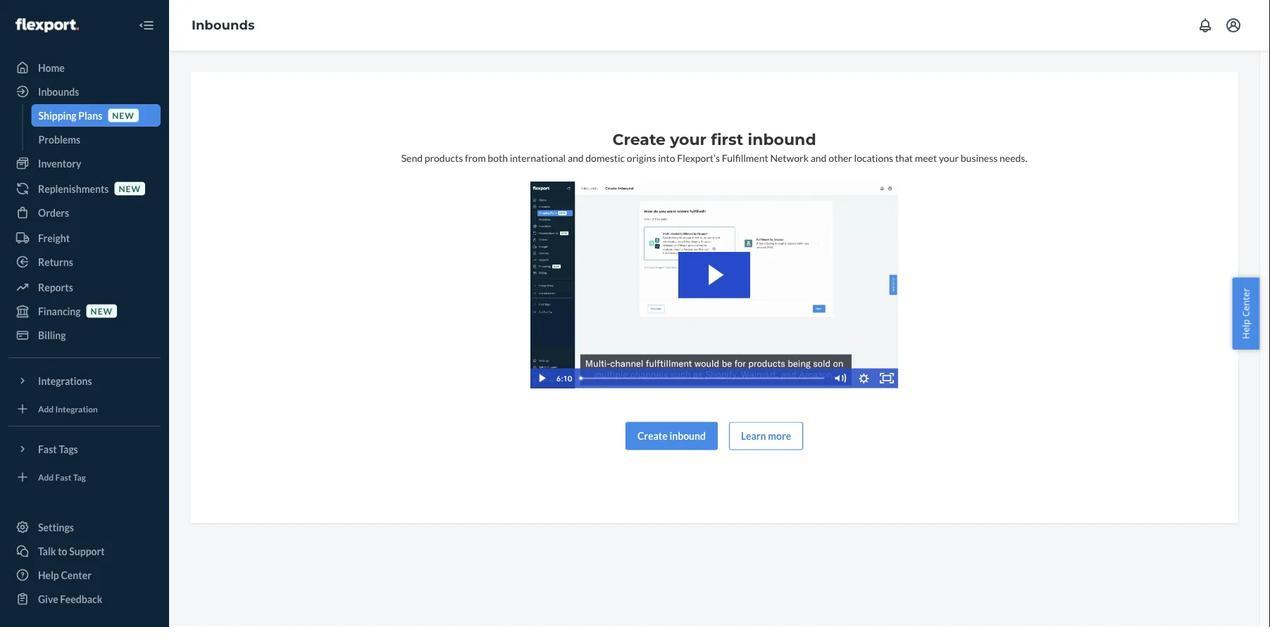 Task type: locate. For each thing, give the bounding box(es) containing it.
problems link
[[31, 128, 161, 151]]

help center
[[1240, 288, 1252, 339], [38, 570, 92, 582]]

more
[[768, 431, 791, 443]]

1 vertical spatial inbounds
[[38, 86, 79, 98]]

2 and from the left
[[811, 152, 827, 164]]

0 vertical spatial fast
[[38, 443, 57, 455]]

1 vertical spatial center
[[61, 570, 92, 582]]

1 add from the top
[[38, 404, 54, 414]]

inbound up network
[[748, 130, 816, 149]]

fast tags button
[[8, 438, 161, 461]]

new up orders link
[[119, 183, 141, 194]]

create for your
[[613, 130, 666, 149]]

billing link
[[8, 324, 161, 347]]

0 horizontal spatial your
[[670, 130, 707, 149]]

fast
[[38, 443, 57, 455], [55, 472, 71, 483]]

center
[[1240, 288, 1252, 317], [61, 570, 92, 582]]

your up flexport's
[[670, 130, 707, 149]]

add
[[38, 404, 54, 414], [38, 472, 54, 483]]

1 vertical spatial new
[[119, 183, 141, 194]]

inbounds
[[192, 17, 255, 33], [38, 86, 79, 98]]

0 vertical spatial create
[[613, 130, 666, 149]]

new right plans
[[112, 110, 134, 120]]

and left domestic
[[568, 152, 584, 164]]

video element
[[531, 182, 898, 389]]

1 vertical spatial help
[[38, 570, 59, 582]]

tags
[[59, 443, 78, 455]]

inbound
[[748, 130, 816, 149], [670, 431, 706, 443]]

1 vertical spatial add
[[38, 472, 54, 483]]

1 horizontal spatial inbound
[[748, 130, 816, 149]]

1 vertical spatial inbounds link
[[8, 80, 161, 103]]

your
[[670, 130, 707, 149], [939, 152, 959, 164]]

0 vertical spatial center
[[1240, 288, 1252, 317]]

first
[[711, 130, 744, 149]]

create inbound
[[638, 431, 706, 443]]

create inside button
[[638, 431, 668, 443]]

give feedback
[[38, 594, 102, 606]]

add integration
[[38, 404, 98, 414]]

1 horizontal spatial help center
[[1240, 288, 1252, 339]]

0 vertical spatial inbound
[[748, 130, 816, 149]]

home link
[[8, 56, 161, 79]]

add for add integration
[[38, 404, 54, 414]]

0 horizontal spatial center
[[61, 570, 92, 582]]

0 vertical spatial inbounds link
[[192, 17, 255, 33]]

video thumbnail image
[[531, 182, 898, 389], [531, 182, 898, 389]]

1 horizontal spatial and
[[811, 152, 827, 164]]

0 vertical spatial help center
[[1240, 288, 1252, 339]]

help center link
[[8, 564, 161, 587]]

fast left tag
[[55, 472, 71, 483]]

and left 'other'
[[811, 152, 827, 164]]

fast left tags at the left bottom of the page
[[38, 443, 57, 455]]

returns
[[38, 256, 73, 268]]

0 vertical spatial help
[[1240, 320, 1252, 339]]

new for replenishments
[[119, 183, 141, 194]]

1 horizontal spatial inbounds link
[[192, 17, 255, 33]]

1 horizontal spatial your
[[939, 152, 959, 164]]

add left integration
[[38, 404, 54, 414]]

0 horizontal spatial inbounds
[[38, 86, 79, 98]]

flexport's
[[677, 152, 720, 164]]

add inside add fast tag link
[[38, 472, 54, 483]]

financing
[[38, 305, 81, 317]]

create
[[613, 130, 666, 149], [638, 431, 668, 443]]

freight
[[38, 232, 70, 244]]

1 vertical spatial fast
[[55, 472, 71, 483]]

freight link
[[8, 227, 161, 249]]

settings link
[[8, 516, 161, 539]]

1 vertical spatial your
[[939, 152, 959, 164]]

0 vertical spatial new
[[112, 110, 134, 120]]

fulfillment
[[722, 152, 768, 164]]

business
[[961, 152, 998, 164]]

locations
[[854, 152, 893, 164]]

help inside button
[[1240, 320, 1252, 339]]

integration
[[55, 404, 98, 414]]

add down the fast tags
[[38, 472, 54, 483]]

create inbound button
[[626, 422, 718, 451]]

fast inside add fast tag link
[[55, 472, 71, 483]]

integrations button
[[8, 370, 161, 392]]

problems
[[38, 134, 80, 145]]

0 horizontal spatial and
[[568, 152, 584, 164]]

add inside add integration link
[[38, 404, 54, 414]]

new
[[112, 110, 134, 120], [119, 183, 141, 194], [91, 306, 113, 316]]

0 horizontal spatial help center
[[38, 570, 92, 582]]

add fast tag link
[[8, 466, 161, 489]]

help
[[1240, 320, 1252, 339], [38, 570, 59, 582]]

support
[[69, 546, 105, 558]]

0 horizontal spatial inbounds link
[[8, 80, 161, 103]]

2 add from the top
[[38, 472, 54, 483]]

add integration link
[[8, 398, 161, 421]]

domestic
[[586, 152, 625, 164]]

inbound left learn
[[670, 431, 706, 443]]

1 horizontal spatial inbounds
[[192, 17, 255, 33]]

inbound inside button
[[670, 431, 706, 443]]

products
[[425, 152, 463, 164]]

new down reports link
[[91, 306, 113, 316]]

2 vertical spatial new
[[91, 306, 113, 316]]

inbounds link
[[192, 17, 255, 33], [8, 80, 161, 103]]

0 vertical spatial add
[[38, 404, 54, 414]]

1 vertical spatial inbound
[[670, 431, 706, 443]]

1 horizontal spatial center
[[1240, 288, 1252, 317]]

meet
[[915, 152, 937, 164]]

1 vertical spatial create
[[638, 431, 668, 443]]

learn more button
[[729, 422, 803, 451]]

1 and from the left
[[568, 152, 584, 164]]

center inside help center button
[[1240, 288, 1252, 317]]

network
[[770, 152, 809, 164]]

create inside create your first inbound send products from both international and domestic origins into flexport's fulfillment network and other locations that meet your business needs.
[[613, 130, 666, 149]]

and
[[568, 152, 584, 164], [811, 152, 827, 164]]

1 horizontal spatial help
[[1240, 320, 1252, 339]]

your right meet
[[939, 152, 959, 164]]

0 horizontal spatial inbound
[[670, 431, 706, 443]]



Task type: describe. For each thing, give the bounding box(es) containing it.
0 vertical spatial inbounds
[[192, 17, 255, 33]]

help center button
[[1233, 278, 1260, 350]]

international
[[510, 152, 566, 164]]

integrations
[[38, 375, 92, 387]]

home
[[38, 62, 65, 74]]

billing
[[38, 329, 66, 341]]

into
[[658, 152, 675, 164]]

fast inside fast tags dropdown button
[[38, 443, 57, 455]]

open account menu image
[[1225, 17, 1242, 34]]

open notifications image
[[1197, 17, 1214, 34]]

reports link
[[8, 276, 161, 299]]

give
[[38, 594, 58, 606]]

flexport logo image
[[15, 18, 79, 32]]

from
[[465, 152, 486, 164]]

new for shipping plans
[[112, 110, 134, 120]]

other
[[829, 152, 852, 164]]

origins
[[627, 152, 656, 164]]

orders link
[[8, 201, 161, 224]]

inventory link
[[8, 152, 161, 175]]

settings
[[38, 522, 74, 534]]

replenishments
[[38, 183, 109, 195]]

add for add fast tag
[[38, 472, 54, 483]]

talk to support button
[[8, 540, 161, 563]]

help center inside button
[[1240, 288, 1252, 339]]

0 vertical spatial your
[[670, 130, 707, 149]]

returns link
[[8, 251, 161, 273]]

learn more
[[741, 431, 791, 443]]

learn
[[741, 431, 766, 443]]

new for financing
[[91, 306, 113, 316]]

1 vertical spatial help center
[[38, 570, 92, 582]]

feedback
[[60, 594, 102, 606]]

send
[[401, 152, 423, 164]]

inbound inside create your first inbound send products from both international and domestic origins into flexport's fulfillment network and other locations that meet your business needs.
[[748, 130, 816, 149]]

orders
[[38, 207, 69, 219]]

give feedback button
[[8, 588, 161, 611]]

create your first inbound send products from both international and domestic origins into flexport's fulfillment network and other locations that meet your business needs.
[[401, 130, 1027, 164]]

shipping plans
[[38, 110, 102, 122]]

talk
[[38, 546, 56, 558]]

tag
[[73, 472, 86, 483]]

create for inbound
[[638, 431, 668, 443]]

plans
[[78, 110, 102, 122]]

talk to support
[[38, 546, 105, 558]]

close navigation image
[[138, 17, 155, 34]]

center inside help center link
[[61, 570, 92, 582]]

that
[[895, 152, 913, 164]]

inventory
[[38, 157, 81, 169]]

fast tags
[[38, 443, 78, 455]]

shipping
[[38, 110, 77, 122]]

reports
[[38, 281, 73, 293]]

to
[[58, 546, 67, 558]]

both
[[488, 152, 508, 164]]

add fast tag
[[38, 472, 86, 483]]

needs.
[[1000, 152, 1027, 164]]

0 horizontal spatial help
[[38, 570, 59, 582]]



Task type: vqa. For each thing, say whether or not it's contained in the screenshot.
THE HELP within the Help Center button
no



